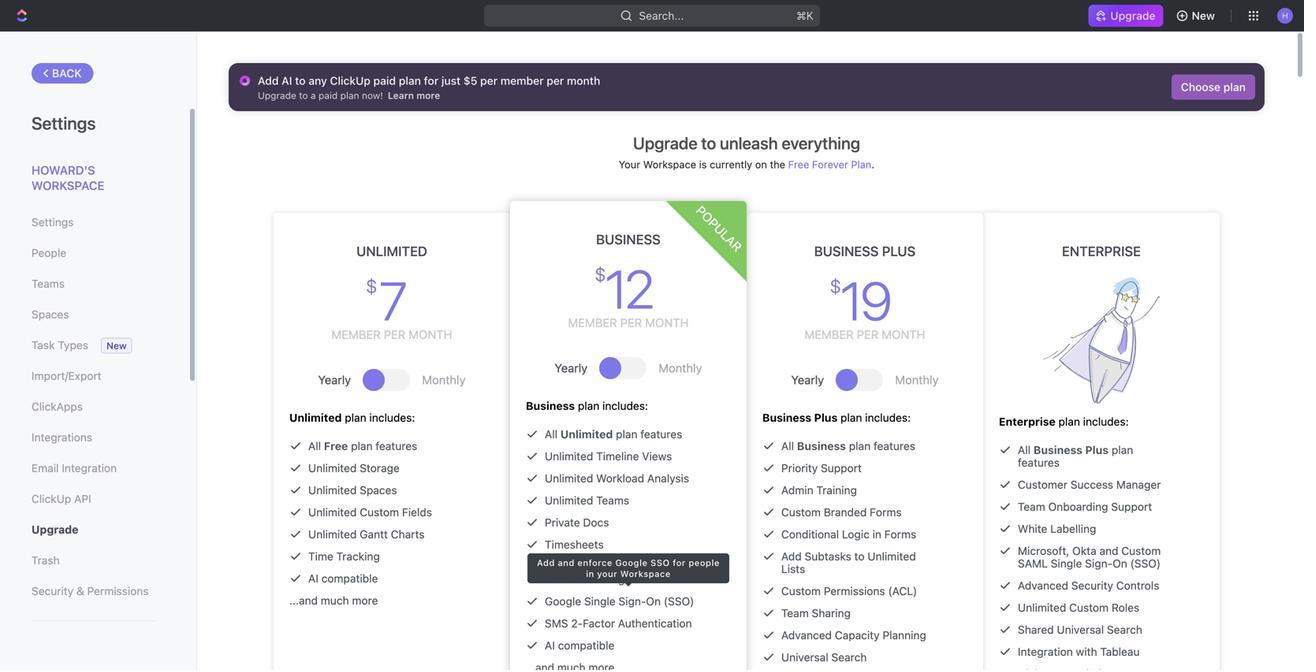 Task type: locate. For each thing, give the bounding box(es) containing it.
security left "&"
[[32, 585, 74, 598]]

plus up success
[[1086, 444, 1109, 457]]

add for add ai to any clickup paid plan for just $5 per member per month upgrade to a paid plan now! learn more
[[258, 74, 279, 87]]

1 horizontal spatial free
[[788, 159, 809, 170]]

1 horizontal spatial ai
[[308, 572, 319, 585]]

integration down integrations link
[[62, 462, 117, 475]]

priority support
[[782, 462, 862, 475]]

ai down sms
[[545, 639, 555, 652]]

member inside $ 7 member per month
[[332, 328, 381, 341]]

month inside $ 7 member per month
[[409, 328, 452, 341]]

0 horizontal spatial search
[[832, 651, 867, 664]]

month inside $ 19 member per month
[[882, 328, 926, 341]]

1 horizontal spatial new
[[1192, 9, 1215, 22]]

dashboards
[[596, 560, 658, 573]]

features down business plus plan includes:
[[874, 440, 916, 453]]

includes: up all business plan features
[[865, 411, 911, 424]]

includes: up 'all free plan features'
[[369, 411, 415, 424]]

forms up in
[[870, 506, 902, 519]]

integration
[[62, 462, 117, 475], [1018, 645, 1073, 658]]

permissions down add subtasks to unlimited lists
[[824, 585, 885, 598]]

1 horizontal spatial enterprise
[[1062, 243, 1141, 259]]

logic
[[842, 528, 870, 541]]

1 vertical spatial team
[[782, 607, 809, 620]]

1 horizontal spatial compatible
[[558, 639, 615, 652]]

0 vertical spatial integration
[[62, 462, 117, 475]]

plan up unlimited storage
[[351, 440, 373, 453]]

month for 7
[[409, 328, 452, 341]]

clickup api link
[[32, 486, 157, 513]]

unlimited for unlimited custom fields
[[308, 506, 357, 519]]

0 horizontal spatial enterprise
[[999, 415, 1056, 428]]

0 vertical spatial sign-
[[1085, 557, 1113, 570]]

upgrade link left new button on the right top of page
[[1089, 5, 1164, 27]]

gantt
[[360, 528, 388, 541]]

custom down admin
[[782, 506, 821, 519]]

member inside $ 19 member per month
[[805, 328, 854, 341]]

1 horizontal spatial workspace
[[643, 159, 696, 170]]

1 vertical spatial on
[[646, 595, 661, 608]]

plus for business plus
[[882, 243, 916, 259]]

team up white
[[1018, 500, 1046, 513]]

yearly for 7
[[318, 373, 351, 387]]

forms right in
[[885, 528, 917, 541]]

to down logic
[[855, 550, 865, 563]]

permissions right "&"
[[87, 585, 149, 598]]

spaces up task
[[32, 308, 69, 321]]

1 vertical spatial settings
[[32, 216, 74, 229]]

advanced
[[545, 573, 595, 586], [1018, 579, 1069, 592], [782, 629, 832, 642]]

free right the
[[788, 159, 809, 170]]

yearly up business plus plan includes:
[[791, 373, 824, 387]]

back
[[52, 67, 82, 80]]

new inside settings element
[[106, 340, 127, 351]]

business up 19
[[814, 243, 879, 259]]

2 horizontal spatial monthly
[[895, 373, 939, 387]]

all up 'priority'
[[782, 440, 794, 453]]

universal
[[1057, 623, 1104, 636], [782, 651, 829, 664]]

unleash
[[720, 133, 778, 153]]

0 horizontal spatial spaces
[[32, 308, 69, 321]]

ai left any
[[282, 74, 292, 87]]

0 horizontal spatial add
[[258, 74, 279, 87]]

1 vertical spatial sign-
[[619, 595, 646, 608]]

1 horizontal spatial single
[[1051, 557, 1082, 570]]

now!
[[362, 90, 383, 101]]

teams link
[[32, 270, 157, 297]]

unlimited for unlimited workload analysis
[[545, 472, 593, 485]]

1 vertical spatial ai
[[308, 572, 319, 585]]

$
[[595, 263, 603, 285], [366, 275, 375, 297], [830, 275, 839, 297]]

a
[[311, 90, 316, 101]]

0 vertical spatial workspace
[[643, 159, 696, 170]]

features up storage
[[376, 440, 417, 453]]

member for 7
[[332, 328, 381, 341]]

0 vertical spatial plus
[[882, 243, 916, 259]]

team for team sharing
[[782, 607, 809, 620]]

add inside add subtasks to unlimited lists
[[782, 550, 802, 563]]

advanced up 'google'
[[545, 573, 595, 586]]

1 vertical spatial compatible
[[558, 639, 615, 652]]

1 vertical spatial (sso)
[[664, 595, 694, 608]]

team
[[1018, 500, 1046, 513], [782, 607, 809, 620]]

per inside $ 19 member per month
[[857, 328, 879, 341]]

shared universal search
[[1018, 623, 1143, 636]]

sign-
[[1085, 557, 1113, 570], [619, 595, 646, 608]]

business down the enterprise plan includes:
[[1034, 444, 1083, 457]]

team onboarding support
[[1018, 500, 1152, 513]]

more
[[417, 90, 440, 101], [352, 594, 378, 607]]

includes: for unlimited plan includes:
[[369, 411, 415, 424]]

member
[[501, 74, 544, 87], [568, 316, 617, 330], [332, 328, 381, 341], [805, 328, 854, 341]]

howard's
[[32, 163, 95, 177]]

1 vertical spatial spaces
[[360, 484, 397, 497]]

0 vertical spatial team
[[1018, 500, 1046, 513]]

to left a
[[299, 90, 308, 101]]

choose plan link
[[1172, 75, 1255, 100]]

upgrade up the your at the top left of the page
[[633, 133, 698, 153]]

task
[[32, 339, 55, 352]]

per for 19
[[857, 328, 879, 341]]

1 horizontal spatial $
[[595, 263, 603, 285]]

plan up 'learn'
[[399, 74, 421, 87]]

$ for 7
[[366, 275, 375, 297]]

1 settings from the top
[[32, 113, 96, 133]]

0 horizontal spatial (sso)
[[664, 595, 694, 608]]

workspace
[[643, 159, 696, 170], [32, 179, 104, 192]]

plan up manager
[[1112, 444, 1133, 457]]

workspace left "is" on the right of the page
[[643, 159, 696, 170]]

single inside the microsoft, okta and custom saml single sign-on (sso)
[[1051, 557, 1082, 570]]

month inside $ 12 member per month
[[645, 316, 689, 330]]

enterprise for enterprise plan includes:
[[999, 415, 1056, 428]]

upgrade link
[[1089, 5, 1164, 27], [32, 517, 157, 543]]

0 vertical spatial spaces
[[32, 308, 69, 321]]

business up the all unlimited plan features
[[526, 399, 575, 412]]

$ left 7
[[366, 275, 375, 297]]

includes: up the all unlimited plan features
[[603, 399, 648, 412]]

all down business plan includes:
[[545, 428, 558, 441]]

unlimited teams
[[545, 494, 629, 507]]

workspace down howard's
[[32, 179, 104, 192]]

add inside add ai to any clickup paid plan for just $5 per member per month upgrade to a paid plan now! learn more
[[258, 74, 279, 87]]

member for 19
[[805, 328, 854, 341]]

workspace inside upgrade to unleash everything your workspace is currently on the free forever plan .
[[643, 159, 696, 170]]

unlimited for unlimited spaces
[[308, 484, 357, 497]]

add left any
[[258, 74, 279, 87]]

enterprise image
[[1043, 278, 1160, 404]]

unlimited for unlimited dashboards with advanced widgets
[[545, 560, 593, 573]]

success
[[1071, 478, 1114, 491]]

branded
[[824, 506, 867, 519]]

compatible down time tracking
[[321, 572, 378, 585]]

0 vertical spatial new
[[1192, 9, 1215, 22]]

on
[[755, 159, 767, 170]]

business up 12 on the top of the page
[[596, 231, 661, 247]]

1 horizontal spatial permissions
[[824, 585, 885, 598]]

1 horizontal spatial with
[[1076, 645, 1097, 658]]

the
[[770, 159, 786, 170]]

1 vertical spatial teams
[[596, 494, 629, 507]]

add ai to any clickup paid plan for just $5 per member per month upgrade to a paid plan now! learn more
[[258, 74, 600, 101]]

support
[[821, 462, 862, 475], [1111, 500, 1152, 513]]

2 horizontal spatial $
[[830, 275, 839, 297]]

0 vertical spatial forms
[[870, 506, 902, 519]]

0 vertical spatial (sso)
[[1131, 557, 1161, 570]]

to up "is" on the right of the page
[[701, 133, 716, 153]]

trash link
[[32, 547, 157, 574]]

clickup left api
[[32, 492, 71, 506]]

includes: for business plan includes:
[[603, 399, 648, 412]]

0 horizontal spatial single
[[584, 595, 616, 608]]

0 horizontal spatial with
[[660, 560, 682, 573]]

sign- inside the microsoft, okta and custom saml single sign-on (sso)
[[1085, 557, 1113, 570]]

0 vertical spatial teams
[[32, 277, 65, 290]]

member for 12
[[568, 316, 617, 330]]

on up authentication
[[646, 595, 661, 608]]

google single sign-on (sso)
[[545, 595, 694, 608]]

0 vertical spatial on
[[1113, 557, 1128, 570]]

$ inside $ 19 member per month
[[830, 275, 839, 297]]

clickup inside settings element
[[32, 492, 71, 506]]

per inside $ 12 member per month
[[620, 316, 642, 330]]

0 horizontal spatial ai
[[282, 74, 292, 87]]

includes: up all business plus plan features
[[1083, 415, 1129, 428]]

upgrade inside add ai to any clickup paid plan for just $5 per member per month upgrade to a paid plan now! learn more
[[258, 90, 296, 101]]

with right the dashboards
[[660, 560, 682, 573]]

support up training
[[821, 462, 862, 475]]

custom
[[360, 506, 399, 519], [782, 506, 821, 519], [1122, 545, 1161, 558], [782, 585, 821, 598], [1069, 601, 1109, 614]]

settings
[[32, 113, 96, 133], [32, 216, 74, 229]]

enterprise plan includes:
[[999, 415, 1129, 428]]

month for 12
[[645, 316, 689, 330]]

more inside add ai to any clickup paid plan for just $5 per member per month upgrade to a paid plan now! learn more
[[417, 90, 440, 101]]

currently
[[710, 159, 753, 170]]

0 vertical spatial with
[[660, 560, 682, 573]]

features up customer
[[1018, 456, 1060, 469]]

with
[[660, 560, 682, 573], [1076, 645, 1097, 658]]

unlimited for unlimited timeline views
[[545, 450, 593, 463]]

settings up howard's
[[32, 113, 96, 133]]

1 vertical spatial more
[[352, 594, 378, 607]]

features for all free plan features
[[376, 440, 417, 453]]

$ left 19
[[830, 275, 839, 297]]

to inside upgrade to unleash everything your workspace is currently on the free forever plan .
[[701, 133, 716, 153]]

1 horizontal spatial ai compatible
[[545, 639, 615, 652]]

import/export
[[32, 369, 101, 382]]

custom right and
[[1122, 545, 1161, 558]]

1 horizontal spatial sign-
[[1085, 557, 1113, 570]]

add for add subtasks to unlimited lists
[[782, 550, 802, 563]]

1 vertical spatial clickup
[[32, 492, 71, 506]]

new up "choose"
[[1192, 9, 1215, 22]]

storage
[[360, 462, 400, 475]]

integration inside settings element
[[62, 462, 117, 475]]

teams down people
[[32, 277, 65, 290]]

all inside all business plus plan features
[[1018, 444, 1031, 457]]

unlimited inside unlimited dashboards with advanced widgets
[[545, 560, 593, 573]]

0 horizontal spatial permissions
[[87, 585, 149, 598]]

0 vertical spatial enterprise
[[1062, 243, 1141, 259]]

0 horizontal spatial free
[[324, 440, 348, 453]]

universal down team sharing
[[782, 651, 829, 664]]

advanced down team sharing
[[782, 629, 832, 642]]

advanced inside unlimited dashboards with advanced widgets
[[545, 573, 595, 586]]

1 vertical spatial support
[[1111, 500, 1152, 513]]

ai inside add ai to any clickup paid plan for just $5 per member per month upgrade to a paid plan now! learn more
[[282, 74, 292, 87]]

plus up 19
[[882, 243, 916, 259]]

0 vertical spatial more
[[417, 90, 440, 101]]

advanced capacity planning
[[782, 629, 927, 642]]

0 horizontal spatial yearly
[[318, 373, 351, 387]]

support down manager
[[1111, 500, 1152, 513]]

1 vertical spatial paid
[[319, 90, 338, 101]]

0 vertical spatial ai
[[282, 74, 292, 87]]

0 horizontal spatial monthly
[[422, 373, 466, 387]]

0 horizontal spatial clickup
[[32, 492, 71, 506]]

compatible down 2- in the left bottom of the page
[[558, 639, 615, 652]]

0 horizontal spatial teams
[[32, 277, 65, 290]]

single up factor
[[584, 595, 616, 608]]

compatible
[[321, 572, 378, 585], [558, 639, 615, 652]]

0 vertical spatial add
[[258, 74, 279, 87]]

1 horizontal spatial advanced
[[782, 629, 832, 642]]

1 vertical spatial new
[[106, 340, 127, 351]]

settings up people
[[32, 216, 74, 229]]

1 horizontal spatial security
[[1072, 579, 1114, 592]]

free up unlimited storage
[[324, 440, 348, 453]]

to inside add subtasks to unlimited lists
[[855, 550, 865, 563]]

0 horizontal spatial team
[[782, 607, 809, 620]]

is
[[699, 159, 707, 170]]

0 vertical spatial single
[[1051, 557, 1082, 570]]

includes:
[[603, 399, 648, 412], [369, 411, 415, 424], [865, 411, 911, 424], [1083, 415, 1129, 428]]

yearly
[[555, 361, 588, 375], [318, 373, 351, 387], [791, 373, 824, 387]]

0 vertical spatial search
[[1107, 623, 1143, 636]]

paid up the now!
[[373, 74, 396, 87]]

business for business plus plan includes:
[[763, 411, 812, 424]]

member inside $ 12 member per month
[[568, 316, 617, 330]]

business plan includes:
[[526, 399, 648, 412]]

2 horizontal spatial ai
[[545, 639, 555, 652]]

0 horizontal spatial ai compatible
[[308, 572, 378, 585]]

7
[[379, 269, 405, 332]]

19
[[840, 269, 890, 332]]

admin
[[782, 484, 814, 497]]

plan up all business plan features
[[841, 411, 862, 424]]

yearly up business plan includes:
[[555, 361, 588, 375]]

month for 19
[[882, 328, 926, 341]]

1 vertical spatial universal
[[782, 651, 829, 664]]

all up unlimited storage
[[308, 440, 321, 453]]

all up customer
[[1018, 444, 1031, 457]]

1 vertical spatial enterprise
[[999, 415, 1056, 428]]

upgrade left a
[[258, 90, 296, 101]]

tableau
[[1100, 645, 1140, 658]]

search down advanced capacity planning
[[832, 651, 867, 664]]

2 settings from the top
[[32, 216, 74, 229]]

email
[[32, 462, 59, 475]]

search down the roles
[[1107, 623, 1143, 636]]

0 horizontal spatial plus
[[814, 411, 838, 424]]

new button
[[1170, 3, 1225, 28]]

back link
[[32, 63, 94, 84]]

unlimited for unlimited gantt charts
[[308, 528, 357, 541]]

2-
[[571, 617, 583, 630]]

1 horizontal spatial plus
[[882, 243, 916, 259]]

0 vertical spatial clickup
[[330, 74, 371, 87]]

per for 12
[[620, 316, 642, 330]]

custom inside the microsoft, okta and custom saml single sign-on (sso)
[[1122, 545, 1161, 558]]

team left sharing
[[782, 607, 809, 620]]

2 vertical spatial plus
[[1086, 444, 1109, 457]]

clickup up the now!
[[330, 74, 371, 87]]

views
[[642, 450, 672, 463]]

single
[[1051, 557, 1082, 570], [584, 595, 616, 608]]

1 horizontal spatial spaces
[[360, 484, 397, 497]]

1 horizontal spatial integration
[[1018, 645, 1073, 658]]

integration down shared
[[1018, 645, 1073, 658]]

advanced down saml
[[1018, 579, 1069, 592]]

features up views
[[641, 428, 682, 441]]

enterprise
[[1062, 243, 1141, 259], [999, 415, 1056, 428]]

with down shared universal search
[[1076, 645, 1097, 658]]

plus up all business plan features
[[814, 411, 838, 424]]

spaces down storage
[[360, 484, 397, 497]]

more right much
[[352, 594, 378, 607]]

charts
[[391, 528, 425, 541]]

ai compatible
[[308, 572, 378, 585], [545, 639, 615, 652]]

$ inside $ 12 member per month
[[595, 263, 603, 285]]

advanced security controls
[[1018, 579, 1160, 592]]

in
[[873, 528, 882, 541]]

plan
[[399, 74, 421, 87], [1224, 80, 1246, 93], [340, 90, 359, 101], [578, 399, 600, 412], [345, 411, 366, 424], [841, 411, 862, 424], [1059, 415, 1080, 428], [616, 428, 638, 441], [351, 440, 373, 453], [849, 440, 871, 453], [1112, 444, 1133, 457]]

0 vertical spatial upgrade link
[[1089, 5, 1164, 27]]

on up controls
[[1113, 557, 1128, 570]]

add down conditional on the bottom of page
[[782, 550, 802, 563]]

0 horizontal spatial new
[[106, 340, 127, 351]]

per inside $ 7 member per month
[[384, 328, 406, 341]]

0 vertical spatial ai compatible
[[308, 572, 378, 585]]

sign- down the widgets
[[619, 595, 646, 608]]

1 permissions from the left
[[87, 585, 149, 598]]

0 horizontal spatial paid
[[319, 90, 338, 101]]

paid right a
[[319, 90, 338, 101]]

1 horizontal spatial monthly
[[659, 361, 702, 375]]

sign- up 'advanced security controls' at the right bottom of page
[[1085, 557, 1113, 570]]

unlimited custom fields
[[308, 506, 432, 519]]

1 horizontal spatial clickup
[[330, 74, 371, 87]]

add subtasks to unlimited lists
[[782, 550, 916, 576]]

upgrade down the clickup api on the bottom of page
[[32, 523, 78, 536]]

$ inside $ 7 member per month
[[366, 275, 375, 297]]

and
[[1100, 545, 1119, 558]]

ai down time
[[308, 572, 319, 585]]

(sso) up authentication
[[664, 595, 694, 608]]

...and much more
[[289, 594, 378, 607]]

choose
[[1181, 80, 1221, 93]]

okta
[[1073, 545, 1097, 558]]

0 vertical spatial support
[[821, 462, 862, 475]]

0 horizontal spatial $
[[366, 275, 375, 297]]

unlimited storage
[[308, 462, 400, 475]]

0 horizontal spatial advanced
[[545, 573, 595, 586]]

1 horizontal spatial (sso)
[[1131, 557, 1161, 570]]

custom down lists
[[782, 585, 821, 598]]

add
[[258, 74, 279, 87], [782, 550, 802, 563]]

teams down unlimited workload analysis
[[596, 494, 629, 507]]

ai compatible down time tracking
[[308, 572, 378, 585]]

yearly up unlimited plan includes:
[[318, 373, 351, 387]]

12
[[605, 257, 652, 320]]

0 horizontal spatial integration
[[62, 462, 117, 475]]

universal up integration with tableau
[[1057, 623, 1104, 636]]

upgrade link up the trash link
[[32, 517, 157, 543]]

0 vertical spatial compatible
[[321, 572, 378, 585]]

security up unlimited custom roles
[[1072, 579, 1114, 592]]

1 horizontal spatial add
[[782, 550, 802, 563]]



Task type: vqa. For each thing, say whether or not it's contained in the screenshot.
"shared"
yes



Task type: describe. For each thing, give the bounding box(es) containing it.
integrations link
[[32, 424, 157, 451]]

time
[[308, 550, 333, 563]]

free forever plan link
[[788, 159, 872, 170]]

0 horizontal spatial sign-
[[619, 595, 646, 608]]

per for 7
[[384, 328, 406, 341]]

clickup inside add ai to any clickup paid plan for just $5 per member per month upgrade to a paid plan now! learn more
[[330, 74, 371, 87]]

settings element
[[0, 32, 197, 670]]

unlimited for unlimited plan includes:
[[289, 411, 342, 424]]

1 vertical spatial free
[[324, 440, 348, 453]]

free inside upgrade to unleash everything your workspace is currently on the free forever plan .
[[788, 159, 809, 170]]

clickapps
[[32, 400, 83, 413]]

import/export link
[[32, 363, 157, 390]]

features for all unlimited plan features
[[641, 428, 682, 441]]

sms 2-factor authentication
[[545, 617, 692, 630]]

(acl)
[[888, 585, 917, 598]]

0 vertical spatial paid
[[373, 74, 396, 87]]

plan left the now!
[[340, 90, 359, 101]]

email integration
[[32, 462, 117, 475]]

your
[[619, 159, 641, 170]]

unlimited for unlimited teams
[[545, 494, 593, 507]]

search...
[[639, 9, 684, 22]]

choose plan
[[1181, 80, 1246, 93]]

security inside security & permissions link
[[32, 585, 74, 598]]

.
[[872, 159, 875, 170]]

unlimited plan includes:
[[289, 411, 415, 424]]

plan inside 'link'
[[1224, 80, 1246, 93]]

0 horizontal spatial more
[[352, 594, 378, 607]]

member inside add ai to any clickup paid plan for just $5 per member per month upgrade to a paid plan now! learn more
[[501, 74, 544, 87]]

features inside all business plus plan features
[[1018, 456, 1060, 469]]

unlimited for unlimited
[[356, 243, 427, 259]]

unlimited for unlimited storage
[[308, 462, 357, 475]]

custom branded forms
[[782, 506, 902, 519]]

lists
[[782, 563, 805, 576]]

features for all business plan features
[[874, 440, 916, 453]]

to left any
[[295, 74, 306, 87]]

advanced for advanced capacity planning
[[782, 629, 832, 642]]

forever
[[812, 159, 848, 170]]

advanced for advanced security controls
[[1018, 579, 1069, 592]]

settings inside settings 'link'
[[32, 216, 74, 229]]

learn
[[388, 90, 414, 101]]

business inside all business plus plan features
[[1034, 444, 1083, 457]]

business up priority support
[[797, 440, 846, 453]]

all business plan features
[[782, 440, 916, 453]]

workload
[[596, 472, 644, 485]]

sms
[[545, 617, 568, 630]]

everything
[[782, 133, 860, 153]]

team for team onboarding support
[[1018, 500, 1046, 513]]

upgrade left new button on the right top of page
[[1111, 9, 1156, 22]]

workspace inside settings element
[[32, 179, 104, 192]]

with inside unlimited dashboards with advanced widgets
[[660, 560, 682, 573]]

$ for 19
[[830, 275, 839, 297]]

clickup api
[[32, 492, 91, 506]]

yearly for 19
[[791, 373, 824, 387]]

1 vertical spatial integration
[[1018, 645, 1073, 658]]

subtasks
[[805, 550, 852, 563]]

2 vertical spatial ai
[[545, 639, 555, 652]]

all for all free plan features
[[308, 440, 321, 453]]

custom permissions (acl)
[[782, 585, 917, 598]]

any
[[309, 74, 327, 87]]

h
[[1282, 11, 1288, 20]]

upgrade inside upgrade to unleash everything your workspace is currently on the free forever plan .
[[633, 133, 698, 153]]

permissions inside settings element
[[87, 585, 149, 598]]

all for all unlimited plan features
[[545, 428, 558, 441]]

shared
[[1018, 623, 1054, 636]]

widgets
[[598, 573, 641, 586]]

saml
[[1018, 557, 1048, 570]]

time tracking
[[308, 550, 380, 563]]

trash
[[32, 554, 60, 567]]

0 horizontal spatial on
[[646, 595, 661, 608]]

unlimited spaces
[[308, 484, 397, 497]]

people
[[32, 246, 66, 259]]

all unlimited plan features
[[545, 428, 682, 441]]

unlimited workload analysis
[[545, 472, 689, 485]]

security & permissions link
[[32, 578, 157, 605]]

google
[[545, 595, 581, 608]]

unlimited gantt charts
[[308, 528, 425, 541]]

types
[[58, 339, 88, 352]]

white labelling
[[1018, 522, 1097, 535]]

authentication
[[618, 617, 692, 630]]

plan inside all business plus plan features
[[1112, 444, 1133, 457]]

month inside add ai to any clickup paid plan for just $5 per member per month upgrade to a paid plan now! learn more
[[567, 74, 600, 87]]

docs
[[583, 516, 609, 529]]

1 vertical spatial ai compatible
[[545, 639, 615, 652]]

unlimited custom roles
[[1018, 601, 1140, 614]]

all business plus plan features
[[1018, 444, 1133, 469]]

enterprise for enterprise
[[1062, 243, 1141, 259]]

1 vertical spatial upgrade link
[[32, 517, 157, 543]]

0 horizontal spatial support
[[821, 462, 862, 475]]

$ 12 member per month
[[568, 257, 689, 330]]

plan up all business plus plan features
[[1059, 415, 1080, 428]]

custom up "gantt"
[[360, 506, 399, 519]]

training
[[817, 484, 857, 497]]

team sharing
[[782, 607, 851, 620]]

people link
[[32, 240, 157, 267]]

customer success manager
[[1018, 478, 1161, 491]]

all free plan features
[[308, 440, 417, 453]]

just
[[442, 74, 461, 87]]

private
[[545, 516, 580, 529]]

plus inside all business plus plan features
[[1086, 444, 1109, 457]]

1 vertical spatial with
[[1076, 645, 1097, 658]]

custom down 'advanced security controls' at the right bottom of page
[[1069, 601, 1109, 614]]

task types
[[32, 339, 88, 352]]

$5
[[464, 74, 477, 87]]

business for business plus
[[814, 243, 879, 259]]

monthly for 19
[[895, 373, 939, 387]]

all for all business plan features
[[782, 440, 794, 453]]

(sso) inside the microsoft, okta and custom saml single sign-on (sso)
[[1131, 557, 1161, 570]]

upgrade inside settings element
[[32, 523, 78, 536]]

plan up 'all free plan features'
[[345, 411, 366, 424]]

h button
[[1273, 3, 1298, 28]]

new inside button
[[1192, 9, 1215, 22]]

0 horizontal spatial universal
[[782, 651, 829, 664]]

timesheets
[[545, 538, 604, 551]]

factor
[[583, 617, 615, 630]]

planning
[[883, 629, 927, 642]]

manager
[[1117, 478, 1161, 491]]

business plus plan includes:
[[763, 411, 911, 424]]

business for business
[[596, 231, 661, 247]]

fields
[[402, 506, 432, 519]]

all for all business plus plan features
[[1018, 444, 1031, 457]]

1 vertical spatial single
[[584, 595, 616, 608]]

labelling
[[1051, 522, 1097, 535]]

includes: for enterprise plan includes:
[[1083, 415, 1129, 428]]

1 horizontal spatial upgrade link
[[1089, 5, 1164, 27]]

capacity
[[835, 629, 880, 642]]

1 horizontal spatial teams
[[596, 494, 629, 507]]

integrations
[[32, 431, 92, 444]]

1 vertical spatial forms
[[885, 528, 917, 541]]

for
[[424, 74, 439, 87]]

1 horizontal spatial support
[[1111, 500, 1152, 513]]

on inside the microsoft, okta and custom saml single sign-on (sso)
[[1113, 557, 1128, 570]]

private docs
[[545, 516, 609, 529]]

microsoft, okta and custom saml single sign-on (sso)
[[1018, 545, 1161, 570]]

white
[[1018, 522, 1048, 535]]

1 horizontal spatial yearly
[[555, 361, 588, 375]]

plan up the all unlimited plan features
[[578, 399, 600, 412]]

admin training
[[782, 484, 857, 497]]

plus for business plus plan includes:
[[814, 411, 838, 424]]

unlimited inside add subtasks to unlimited lists
[[868, 550, 916, 563]]

monthly for 7
[[422, 373, 466, 387]]

1 vertical spatial search
[[832, 651, 867, 664]]

2 permissions from the left
[[824, 585, 885, 598]]

business plus
[[814, 243, 916, 259]]

teams inside settings element
[[32, 277, 65, 290]]

0 horizontal spatial compatible
[[321, 572, 378, 585]]

clickapps link
[[32, 394, 157, 420]]

spaces link
[[32, 301, 157, 328]]

$ for 12
[[595, 263, 603, 285]]

customer
[[1018, 478, 1068, 491]]

email integration link
[[32, 455, 157, 482]]

0 vertical spatial universal
[[1057, 623, 1104, 636]]

plan up timeline
[[616, 428, 638, 441]]

howard's workspace
[[32, 163, 104, 192]]

universal search
[[782, 651, 867, 664]]

controls
[[1117, 579, 1160, 592]]

spaces inside spaces link
[[32, 308, 69, 321]]

much
[[321, 594, 349, 607]]

microsoft,
[[1018, 545, 1070, 558]]

integration with tableau
[[1018, 645, 1140, 658]]

business for business plan includes:
[[526, 399, 575, 412]]

unlimited for unlimited custom roles
[[1018, 601, 1066, 614]]

$ 19 member per month
[[805, 269, 926, 341]]

plan down business plus plan includes:
[[849, 440, 871, 453]]



